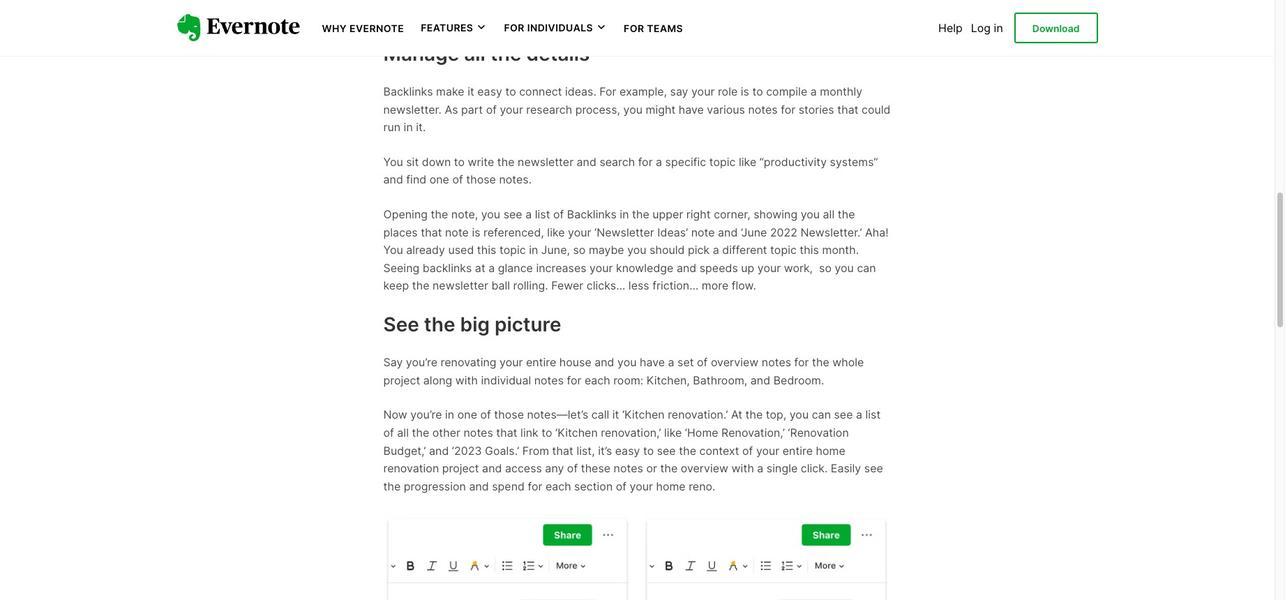 Task type: describe. For each thing, give the bounding box(es) containing it.
pick
[[688, 243, 710, 257]]

increases
[[536, 261, 587, 275]]

it's
[[598, 444, 612, 458]]

showing
[[754, 207, 798, 221]]

say
[[384, 356, 403, 369]]

the left note,
[[431, 207, 448, 221]]

is inside backlinks make it easy to connect ideas. for example, say your role is to compile a monthly newsletter. as part of your research process, you might have various notes for stories that could run in it.
[[741, 84, 750, 98]]

clicks…
[[587, 279, 626, 293]]

to left connect on the left
[[506, 84, 516, 98]]

different
[[723, 243, 768, 257]]

the down renovation
[[384, 479, 401, 493]]

of right any at the bottom left of the page
[[567, 462, 578, 476]]

with inside say you're renovating your entire house and you have a set of overview notes for the whole project along with individual notes for each room: kitchen, bathroom, and bedroom.
[[456, 373, 478, 387]]

project inside say you're renovating your entire house and you have a set of overview notes for the whole project along with individual notes for each room: kitchen, bathroom, and bedroom.
[[384, 373, 420, 387]]

month.
[[823, 243, 859, 257]]

the left big
[[424, 313, 455, 336]]

click.
[[801, 462, 828, 476]]

your down connect on the left
[[500, 102, 523, 116]]

maybe
[[589, 243, 625, 257]]

you up 'knowledge'
[[628, 243, 647, 257]]

a up referenced,
[[526, 207, 532, 221]]

keep
[[384, 279, 409, 293]]

big
[[460, 313, 490, 336]]

and up top,
[[751, 373, 771, 387]]

a right pick
[[713, 243, 719, 257]]

2022
[[771, 225, 798, 239]]

it inside backlinks make it easy to connect ideas. for example, say your role is to compile a monthly newsletter. as part of your research process, you might have various notes for stories that could run in it.
[[468, 84, 475, 98]]

backlinks inside backlinks make it easy to connect ideas. for example, say your role is to compile a monthly newsletter. as part of your research process, you might have various notes for stories that could run in it.
[[384, 84, 433, 98]]

a inside say you're renovating your entire house and you have a set of overview notes for the whole project along with individual notes for each room: kitchen, bathroom, and bedroom.
[[668, 356, 675, 369]]

to left compile
[[753, 84, 763, 98]]

why
[[322, 22, 347, 34]]

list,
[[577, 444, 595, 458]]

your up clicks…
[[590, 261, 613, 275]]

help
[[939, 21, 963, 35]]

in inside now you're in one of those notes—let's call it 'kitchen renovation.' at the top, you can see a list of all the other notes that link to 'kitchen renovation,' like 'home renovation,' 'renovation budget,' and '2023 goals.' from that list, it's easy to see the context of your entire home renovation project and access any of these notes or the overview with a single click. easily see the progression and spend for each section of your home reno.
[[445, 408, 455, 422]]

from
[[523, 444, 549, 458]]

find
[[406, 173, 427, 187]]

you inside say you're renovating your entire house and you have a set of overview notes for the whole project along with individual notes for each room: kitchen, bathroom, and bedroom.
[[618, 356, 637, 369]]

example,
[[620, 84, 667, 98]]

list inside opening the note, you see a list of backlinks in the upper right corner, showing you all the places that note is referenced, like your 'newsletter ideas' note and 'june 2022 newsletter.' aha! you already used this topic in june, so maybe you should pick a different topic this month. seeing backlinks at a glance increases your knowledge and speeds up your work,  so you can keep the newsletter ball rolling. fewer clicks… less friction… more flow.
[[535, 207, 550, 221]]

all inside now you're in one of those notes—let's call it 'kitchen renovation.' at the top, you can see a list of all the other notes that link to 'kitchen renovation,' like 'home renovation,' 'renovation budget,' and '2023 goals.' from that list, it's easy to see the context of your entire home renovation project and access any of these notes or the overview with a single click. easily see the progression and spend for each section of your home reno.
[[397, 426, 409, 440]]

individual
[[481, 373, 531, 387]]

the right or
[[661, 462, 678, 476]]

run
[[384, 120, 401, 134]]

speeds
[[700, 261, 738, 275]]

systems"
[[830, 155, 879, 169]]

your right up
[[758, 261, 781, 275]]

'home
[[685, 426, 719, 440]]

the inside the you sit down to write the newsletter and search for a specific topic like "productivity systems" and find one of those notes.
[[498, 155, 515, 169]]

notes left or
[[614, 462, 644, 476]]

the up 'newsletter
[[632, 207, 650, 221]]

for teams
[[624, 22, 683, 34]]

you're for say
[[406, 356, 438, 369]]

compile
[[767, 84, 808, 98]]

set
[[678, 356, 694, 369]]

role
[[718, 84, 738, 98]]

of up goals.'
[[481, 408, 491, 422]]

that up any at the bottom left of the page
[[553, 444, 574, 458]]

all inside opening the note, you see a list of backlinks in the upper right corner, showing you all the places that note is referenced, like your 'newsletter ideas' note and 'june 2022 newsletter.' aha! you already used this topic in june, so maybe you should pick a different topic this month. seeing backlinks at a glance increases your knowledge and speeds up your work,  so you can keep the newsletter ball rolling. fewer clicks… less friction… more flow.
[[823, 207, 835, 221]]

say you're renovating your entire house and you have a set of overview notes for the whole project along with individual notes for each room: kitchen, bathroom, and bedroom.
[[384, 356, 864, 387]]

for for for individuals
[[504, 22, 525, 34]]

with inside now you're in one of those notes—let's call it 'kitchen renovation.' at the top, you can see a list of all the other notes that link to 'kitchen renovation,' like 'home renovation,' 'renovation budget,' and '2023 goals.' from that list, it's easy to see the context of your entire home renovation project and access any of these notes or the overview with a single click. easily see the progression and spend for each section of your home reno.
[[732, 462, 754, 476]]

see up or
[[657, 444, 676, 458]]

can inside now you're in one of those notes—let's call it 'kitchen renovation.' at the top, you can see a list of all the other notes that link to 'kitchen renovation,' like 'home renovation,' 'renovation budget,' and '2023 goals.' from that list, it's easy to see the context of your entire home renovation project and access any of these notes or the overview with a single click. easily see the progression and spend for each section of your home reno.
[[812, 408, 831, 422]]

progression
[[404, 479, 466, 493]]

of down renovation,'
[[743, 444, 753, 458]]

a inside backlinks make it easy to connect ideas. for example, say your role is to compile a monthly newsletter. as part of your research process, you might have various notes for stories that could run in it.
[[811, 84, 817, 98]]

the down 'home
[[679, 444, 697, 458]]

list inside now you're in one of those notes—let's call it 'kitchen renovation.' at the top, you can see a list of all the other notes that link to 'kitchen renovation,' like 'home renovation,' 'renovation budget,' and '2023 goals.' from that list, it's easy to see the context of your entire home renovation project and access any of these notes or the overview with a single click. easily see the progression and spend for each section of your home reno.
[[866, 408, 881, 422]]

0 horizontal spatial home
[[656, 479, 686, 493]]

your up june,
[[568, 225, 592, 239]]

now
[[384, 408, 408, 422]]

right
[[687, 207, 711, 221]]

project inside now you're in one of those notes—let's call it 'kitchen renovation.' at the top, you can see a list of all the other notes that link to 'kitchen renovation,' like 'home renovation,' 'renovation budget,' and '2023 goals.' from that list, it's easy to see the context of your entire home renovation project and access any of these notes or the overview with a single click. easily see the progression and spend for each section of your home reno.
[[442, 462, 479, 476]]

log in
[[972, 21, 1004, 35]]

at
[[731, 408, 743, 422]]

each inside now you're in one of those notes—let's call it 'kitchen renovation.' at the top, you can see a list of all the other notes that link to 'kitchen renovation,' like 'home renovation,' 'renovation budget,' and '2023 goals.' from that list, it's easy to see the context of your entire home renovation project and access any of these notes or the overview with a single click. easily see the progression and spend for each section of your home reno.
[[546, 479, 571, 493]]

evernote
[[350, 22, 404, 34]]

spend
[[492, 479, 525, 493]]

your down or
[[630, 479, 653, 493]]

why evernote link
[[322, 21, 404, 35]]

1 horizontal spatial so
[[820, 261, 832, 275]]

manage all the details
[[384, 42, 590, 65]]

see up "'renovation" in the right bottom of the page
[[834, 408, 853, 422]]

1 note from the left
[[445, 225, 469, 239]]

log in link
[[972, 21, 1004, 35]]

the down for individuals
[[491, 42, 522, 65]]

notes—let's
[[527, 408, 589, 422]]

you up newsletter.'
[[801, 207, 820, 221]]

easy inside backlinks make it easy to connect ideas. for example, say your role is to compile a monthly newsletter. as part of your research process, you might have various notes for stories that could run in it.
[[478, 84, 503, 98]]

you sit down to write the newsletter and search for a specific topic like "productivity systems" and find one of those notes.
[[384, 155, 879, 187]]

help link
[[939, 21, 963, 35]]

june,
[[542, 243, 570, 257]]

fewer
[[552, 279, 584, 293]]

download link
[[1015, 12, 1098, 43]]

monthly
[[820, 84, 863, 98]]

the right at
[[746, 408, 763, 422]]

the inside say you're renovating your entire house and you have a set of overview notes for the whole project along with individual notes for each room: kitchen, bathroom, and bedroom.
[[812, 356, 830, 369]]

opening
[[384, 207, 428, 221]]

a inside the you sit down to write the newsletter and search for a specific topic like "productivity systems" and find one of those notes.
[[656, 155, 663, 169]]

the up newsletter.'
[[838, 207, 855, 221]]

for inside backlinks make it easy to connect ideas. for example, say your role is to compile a monthly newsletter. as part of your research process, you might have various notes for stories that could run in it.
[[600, 84, 617, 98]]

notes up bedroom.
[[762, 356, 792, 369]]

upper
[[653, 207, 684, 221]]

for teams link
[[624, 21, 683, 35]]

stories
[[799, 102, 835, 116]]

kitchen,
[[647, 373, 690, 387]]

search
[[600, 155, 635, 169]]

see right easily
[[865, 462, 884, 476]]

each inside say you're renovating your entire house and you have a set of overview notes for the whole project along with individual notes for each room: kitchen, bathroom, and bedroom.
[[585, 373, 611, 387]]

can inside opening the note, you see a list of backlinks in the upper right corner, showing you all the places that note is referenced, like your 'newsletter ideas' note and 'june 2022 newsletter.' aha! you already used this topic in june, so maybe you should pick a different topic this month. seeing backlinks at a glance increases your knowledge and speeds up your work,  so you can keep the newsletter ball rolling. fewer clicks… less friction… more flow.
[[857, 261, 877, 275]]

budget,'
[[384, 444, 426, 458]]

to up or
[[644, 444, 654, 458]]

of inside backlinks make it easy to connect ideas. for example, say your role is to compile a monthly newsletter. as part of your research process, you might have various notes for stories that could run in it.
[[486, 102, 497, 116]]

newsletter inside the you sit down to write the newsletter and search for a specific topic like "productivity systems" and find one of those notes.
[[518, 155, 574, 169]]

why evernote
[[322, 22, 404, 34]]

and up friction…
[[677, 261, 697, 275]]

call
[[592, 408, 610, 422]]

to inside the you sit down to write the newsletter and search for a specific topic like "productivity systems" and find one of those notes.
[[454, 155, 465, 169]]

'newsletter
[[595, 225, 655, 239]]

entire inside now you're in one of those notes—let's call it 'kitchen renovation.' at the top, you can see a list of all the other notes that link to 'kitchen renovation,' like 'home renovation,' 'renovation budget,' and '2023 goals.' from that list, it's easy to see the context of your entire home renovation project and access any of these notes or the overview with a single click. easily see the progression and spend for each section of your home reno.
[[783, 444, 813, 458]]

already
[[406, 243, 445, 257]]

any
[[545, 462, 564, 476]]

backlinks make it easy to connect ideas. for example, say your role is to compile a monthly newsletter. as part of your research process, you might have various notes for stories that could run in it.
[[384, 84, 891, 134]]

and down other at the left bottom of the page
[[429, 444, 449, 458]]

backlinks
[[423, 261, 472, 275]]

part
[[461, 102, 483, 116]]

renovation,'
[[601, 426, 661, 440]]

'renovation
[[788, 426, 849, 440]]

at
[[475, 261, 486, 275]]

down
[[422, 155, 451, 169]]

'2023
[[452, 444, 482, 458]]

notes inside backlinks make it easy to connect ideas. for example, say your role is to compile a monthly newsletter. as part of your research process, you might have various notes for stories that could run in it.
[[749, 102, 778, 116]]

in up 'newsletter
[[620, 207, 629, 221]]

the up budget,'
[[412, 426, 429, 440]]

along
[[424, 373, 453, 387]]

as
[[445, 102, 458, 116]]

in left june,
[[529, 243, 538, 257]]

that up goals.'
[[496, 426, 518, 440]]

for inside backlinks make it easy to connect ideas. for example, say your role is to compile a monthly newsletter. as part of your research process, you might have various notes for stories that could run in it.
[[781, 102, 796, 116]]

for individuals
[[504, 22, 593, 34]]

the right keep
[[412, 279, 430, 293]]

is inside opening the note, you see a list of backlinks in the upper right corner, showing you all the places that note is referenced, like your 'newsletter ideas' note and 'june 2022 newsletter.' aha! you already used this topic in june, so maybe you should pick a different topic this month. seeing backlinks at a glance increases your knowledge and speeds up your work,  so you can keep the newsletter ball rolling. fewer clicks… less friction… more flow.
[[472, 225, 481, 239]]

"productivity
[[760, 155, 827, 169]]

and left search
[[577, 155, 597, 169]]

less
[[629, 279, 650, 293]]

research
[[527, 102, 572, 116]]

context
[[700, 444, 740, 458]]

link
[[521, 426, 539, 440]]

overview inside now you're in one of those notes—let's call it 'kitchen renovation.' at the top, you can see a list of all the other notes that link to 'kitchen renovation,' like 'home renovation,' 'renovation budget,' and '2023 goals.' from that list, it's easy to see the context of your entire home renovation project and access any of these notes or the overview with a single click. easily see the progression and spend for each section of your home reno.
[[681, 462, 729, 476]]



Task type: vqa. For each thing, say whether or not it's contained in the screenshot.
the bottom list
yes



Task type: locate. For each thing, give the bounding box(es) containing it.
have up kitchen,
[[640, 356, 665, 369]]

it
[[468, 84, 475, 98], [613, 408, 619, 422]]

goals.'
[[485, 444, 519, 458]]

and down corner, at top right
[[718, 225, 738, 239]]

those up link
[[494, 408, 524, 422]]

all down the features button
[[464, 42, 486, 65]]

of inside opening the note, you see a list of backlinks in the upper right corner, showing you all the places that note is referenced, like your 'newsletter ideas' note and 'june 2022 newsletter.' aha! you already used this topic in june, so maybe you should pick a different topic this month. seeing backlinks at a glance increases your knowledge and speeds up your work,  so you can keep the newsletter ball rolling. fewer clicks… less friction… more flow.
[[554, 207, 564, 221]]

you down places
[[384, 243, 403, 257]]

'kitchen up list,
[[556, 426, 598, 440]]

1 horizontal spatial it
[[613, 408, 619, 422]]

one inside now you're in one of those notes—let's call it 'kitchen renovation.' at the top, you can see a list of all the other notes that link to 'kitchen renovation,' like 'home renovation,' 'renovation budget,' and '2023 goals.' from that list, it's easy to see the context of your entire home renovation project and access any of these notes or the overview with a single click. easily see the progression and spend for each section of your home reno.
[[458, 408, 477, 422]]

like up june,
[[547, 225, 565, 239]]

and right house
[[595, 356, 615, 369]]

1 horizontal spatial this
[[800, 243, 819, 257]]

you down example,
[[624, 102, 643, 116]]

1 horizontal spatial topic
[[710, 155, 736, 169]]

a up stories
[[811, 84, 817, 98]]

you up room:
[[618, 356, 637, 369]]

with
[[456, 373, 478, 387], [732, 462, 754, 476]]

1 horizontal spatial each
[[585, 373, 611, 387]]

0 horizontal spatial is
[[472, 225, 481, 239]]

that inside backlinks make it easy to connect ideas. for example, say your role is to compile a monthly newsletter. as part of your research process, you might have various notes for stories that could run in it.
[[838, 102, 859, 116]]

0 horizontal spatial backlinks
[[384, 84, 433, 98]]

0 vertical spatial so
[[573, 243, 586, 257]]

should
[[650, 243, 685, 257]]

you inside now you're in one of those notes—let's call it 'kitchen renovation.' at the top, you can see a list of all the other notes that link to 'kitchen renovation,' like 'home renovation,' 'renovation budget,' and '2023 goals.' from that list, it's easy to see the context of your entire home renovation project and access any of these notes or the overview with a single click. easily see the progression and spend for each section of your home reno.
[[790, 408, 809, 422]]

0 vertical spatial is
[[741, 84, 750, 98]]

have inside say you're renovating your entire house and you have a set of overview notes for the whole project along with individual notes for each room: kitchen, bathroom, and bedroom.
[[640, 356, 665, 369]]

and down goals.'
[[482, 462, 502, 476]]

1 vertical spatial list
[[866, 408, 881, 422]]

0 vertical spatial newsletter
[[518, 155, 574, 169]]

1 vertical spatial newsletter
[[433, 279, 489, 293]]

your inside say you're renovating your entire house and you have a set of overview notes for the whole project along with individual notes for each room: kitchen, bathroom, and bedroom.
[[500, 356, 523, 369]]

of up note,
[[453, 173, 463, 187]]

is right role
[[741, 84, 750, 98]]

like inside now you're in one of those notes—let's call it 'kitchen renovation.' at the top, you can see a list of all the other notes that link to 'kitchen renovation,' like 'home renovation,' 'renovation budget,' and '2023 goals.' from that list, it's easy to see the context of your entire home renovation project and access any of these notes or the overview with a single click. easily see the progression and spend for each section of your home reno.
[[665, 426, 682, 440]]

1 horizontal spatial newsletter
[[518, 155, 574, 169]]

0 horizontal spatial easy
[[478, 84, 503, 98]]

connect
[[519, 84, 562, 98]]

have
[[679, 102, 704, 116], [640, 356, 665, 369]]

for up process,
[[600, 84, 617, 98]]

have down say
[[679, 102, 704, 116]]

note up pick
[[691, 225, 715, 239]]

notes down house
[[534, 373, 564, 387]]

0 vertical spatial have
[[679, 102, 704, 116]]

a
[[811, 84, 817, 98], [656, 155, 663, 169], [526, 207, 532, 221], [713, 243, 719, 257], [489, 261, 495, 275], [668, 356, 675, 369], [856, 408, 863, 422], [758, 462, 764, 476]]

1 horizontal spatial with
[[732, 462, 754, 476]]

corner,
[[714, 207, 751, 221]]

0 vertical spatial those
[[466, 173, 496, 187]]

you inside backlinks make it easy to connect ideas. for example, say your role is to compile a monthly newsletter. as part of your research process, you might have various notes for stories that could run in it.
[[624, 102, 643, 116]]

0 horizontal spatial each
[[546, 479, 571, 493]]

aha!
[[866, 225, 889, 239]]

0 horizontal spatial newsletter
[[433, 279, 489, 293]]

your
[[692, 84, 715, 98], [500, 102, 523, 116], [568, 225, 592, 239], [590, 261, 613, 275], [758, 261, 781, 275], [500, 356, 523, 369], [757, 444, 780, 458], [630, 479, 653, 493]]

can
[[857, 261, 877, 275], [812, 408, 831, 422]]

for down house
[[567, 373, 582, 387]]

evernote logo image
[[177, 14, 300, 42]]

with down renovating
[[456, 373, 478, 387]]

1 vertical spatial can
[[812, 408, 831, 422]]

1 horizontal spatial for
[[600, 84, 617, 98]]

house
[[560, 356, 592, 369]]

of inside say you're renovating your entire house and you have a set of overview notes for the whole project along with individual notes for each room: kitchen, bathroom, and bedroom.
[[697, 356, 708, 369]]

0 vertical spatial easy
[[478, 84, 503, 98]]

that up already
[[421, 225, 442, 239]]

entire left house
[[526, 356, 557, 369]]

2 note from the left
[[691, 225, 715, 239]]

1 horizontal spatial one
[[458, 408, 477, 422]]

in inside backlinks make it easy to connect ideas. for example, say your role is to compile a monthly newsletter. as part of your research process, you might have various notes for stories that could run in it.
[[404, 120, 413, 134]]

have inside backlinks make it easy to connect ideas. for example, say your role is to compile a monthly newsletter. as part of your research process, you might have various notes for stories that could run in it.
[[679, 102, 704, 116]]

to left write
[[454, 155, 465, 169]]

1 vertical spatial with
[[732, 462, 754, 476]]

see inside opening the note, you see a list of backlinks in the upper right corner, showing you all the places that note is referenced, like your 'newsletter ideas' note and 'june 2022 newsletter.' aha! you already used this topic in june, so maybe you should pick a different topic this month. seeing backlinks at a glance increases your knowledge and speeds up your work,  so you can keep the newsletter ball rolling. fewer clicks… less friction… more flow.
[[504, 207, 523, 221]]

2 vertical spatial like
[[665, 426, 682, 440]]

like left 'home
[[665, 426, 682, 440]]

and left spend
[[469, 479, 489, 493]]

0 vertical spatial with
[[456, 373, 478, 387]]

notes up '2023
[[464, 426, 493, 440]]

0 horizontal spatial for
[[504, 22, 525, 34]]

this up the at
[[477, 243, 497, 257]]

manage
[[384, 42, 459, 65]]

backlinks up the newsletter.
[[384, 84, 433, 98]]

of inside the you sit down to write the newsletter and search for a specific topic like "productivity systems" and find one of those notes.
[[453, 173, 463, 187]]

easy up part on the top
[[478, 84, 503, 98]]

1 horizontal spatial home
[[816, 444, 846, 458]]

1 vertical spatial you're
[[411, 408, 442, 422]]

0 horizontal spatial with
[[456, 373, 478, 387]]

0 horizontal spatial list
[[535, 207, 550, 221]]

1 vertical spatial overview
[[681, 462, 729, 476]]

1 vertical spatial entire
[[783, 444, 813, 458]]

0 horizontal spatial topic
[[500, 243, 526, 257]]

0 vertical spatial each
[[585, 373, 611, 387]]

for right search
[[638, 155, 653, 169]]

1 vertical spatial project
[[442, 462, 479, 476]]

in right the log
[[994, 21, 1004, 35]]

easy
[[478, 84, 503, 98], [616, 444, 640, 458]]

1 horizontal spatial project
[[442, 462, 479, 476]]

2 horizontal spatial like
[[739, 155, 757, 169]]

backlinks inside opening the note, you see a list of backlinks in the upper right corner, showing you all the places that note is referenced, like your 'newsletter ideas' note and 'june 2022 newsletter.' aha! you already used this topic in june, so maybe you should pick a different topic this month. seeing backlinks at a glance increases your knowledge and speeds up your work,  so you can keep the newsletter ball rolling. fewer clicks… less friction… more flow.
[[567, 207, 617, 221]]

like inside opening the note, you see a list of backlinks in the upper right corner, showing you all the places that note is referenced, like your 'newsletter ideas' note and 'june 2022 newsletter.' aha! you already used this topic in june, so maybe you should pick a different topic this month. seeing backlinks at a glance increases your knowledge and speeds up your work,  so you can keep the newsletter ball rolling. fewer clicks… less friction… more flow.
[[547, 225, 565, 239]]

0 vertical spatial all
[[464, 42, 486, 65]]

1 horizontal spatial can
[[857, 261, 877, 275]]

see
[[504, 207, 523, 221], [834, 408, 853, 422], [657, 444, 676, 458], [865, 462, 884, 476]]

details
[[527, 42, 590, 65]]

various
[[707, 102, 745, 116]]

with down context
[[732, 462, 754, 476]]

0 horizontal spatial all
[[397, 426, 409, 440]]

project down say
[[384, 373, 420, 387]]

0 vertical spatial it
[[468, 84, 475, 98]]

a right the at
[[489, 261, 495, 275]]

overview up the bathroom,
[[711, 356, 759, 369]]

1 horizontal spatial entire
[[783, 444, 813, 458]]

for inside button
[[504, 22, 525, 34]]

it right call
[[613, 408, 619, 422]]

it up part on the top
[[468, 84, 475, 98]]

might
[[646, 102, 676, 116]]

0 horizontal spatial this
[[477, 243, 497, 257]]

overview inside say you're renovating your entire house and you have a set of overview notes for the whole project along with individual notes for each room: kitchen, bathroom, and bedroom.
[[711, 356, 759, 369]]

those
[[466, 173, 496, 187], [494, 408, 524, 422]]

reno.
[[689, 479, 716, 493]]

room:
[[614, 373, 644, 387]]

2 this from the left
[[800, 243, 819, 257]]

process,
[[576, 102, 621, 116]]

2 vertical spatial all
[[397, 426, 409, 440]]

in up other at the left bottom of the page
[[445, 408, 455, 422]]

topic down '2022'
[[771, 243, 797, 257]]

a down the whole
[[856, 408, 863, 422]]

0 horizontal spatial so
[[573, 243, 586, 257]]

easily
[[831, 462, 862, 476]]

0 vertical spatial project
[[384, 373, 420, 387]]

you're inside say you're renovating your entire house and you have a set of overview notes for the whole project along with individual notes for each room: kitchen, bathroom, and bedroom.
[[406, 356, 438, 369]]

those inside now you're in one of those notes—let's call it 'kitchen renovation.' at the top, you can see a list of all the other notes that link to 'kitchen renovation,' like 'home renovation,' 'renovation budget,' and '2023 goals.' from that list, it's easy to see the context of your entire home renovation project and access any of these notes or the overview with a single click. easily see the progression and spend for each section of your home reno.
[[494, 408, 524, 422]]

for for for teams
[[624, 22, 645, 34]]

renovation.'
[[668, 408, 728, 422]]

see
[[384, 313, 419, 336]]

that inside opening the note, you see a list of backlinks in the upper right corner, showing you all the places that note is referenced, like your 'newsletter ideas' note and 'june 2022 newsletter.' aha! you already used this topic in june, so maybe you should pick a different topic this month. seeing backlinks at a glance increases your knowledge and speeds up your work,  so you can keep the newsletter ball rolling. fewer clicks… less friction… more flow.
[[421, 225, 442, 239]]

1 horizontal spatial list
[[866, 408, 881, 422]]

like inside the you sit down to write the newsletter and search for a specific topic like "productivity systems" and find one of those notes.
[[739, 155, 757, 169]]

1 horizontal spatial backlinks
[[567, 207, 617, 221]]

0 vertical spatial one
[[430, 173, 449, 187]]

1 horizontal spatial like
[[665, 426, 682, 440]]

each
[[585, 373, 611, 387], [546, 479, 571, 493]]

you're up other at the left bottom of the page
[[411, 408, 442, 422]]

flow.
[[732, 279, 757, 293]]

1 vertical spatial each
[[546, 479, 571, 493]]

0 horizontal spatial 'kitchen
[[556, 426, 598, 440]]

a left specific
[[656, 155, 663, 169]]

your up individual
[[500, 356, 523, 369]]

and
[[577, 155, 597, 169], [384, 173, 403, 187], [718, 225, 738, 239], [677, 261, 697, 275], [595, 356, 615, 369], [751, 373, 771, 387], [429, 444, 449, 458], [482, 462, 502, 476], [469, 479, 489, 493]]

2 you from the top
[[384, 243, 403, 257]]

you inside the you sit down to write the newsletter and search for a specific topic like "productivity systems" and find one of those notes.
[[384, 155, 403, 169]]

1 horizontal spatial have
[[679, 102, 704, 116]]

1 vertical spatial you
[[384, 243, 403, 257]]

to right link
[[542, 426, 553, 440]]

topic down referenced,
[[500, 243, 526, 257]]

those down write
[[466, 173, 496, 187]]

can up "'renovation" in the right bottom of the page
[[812, 408, 831, 422]]

easy inside now you're in one of those notes—let's call it 'kitchen renovation.' at the top, you can see a list of all the other notes that link to 'kitchen renovation,' like 'home renovation,' 'renovation budget,' and '2023 goals.' from that list, it's easy to see the context of your entire home renovation project and access any of these notes or the overview with a single click. easily see the progression and spend for each section of your home reno.
[[616, 444, 640, 458]]

1 vertical spatial 'kitchen
[[556, 426, 598, 440]]

newsletter inside opening the note, you see a list of backlinks in the upper right corner, showing you all the places that note is referenced, like your 'newsletter ideas' note and 'june 2022 newsletter.' aha! you already used this topic in june, so maybe you should pick a different topic this month. seeing backlinks at a glance increases your knowledge and speeds up your work,  so you can keep the newsletter ball rolling. fewer clicks… less friction… more flow.
[[433, 279, 489, 293]]

1 vertical spatial like
[[547, 225, 565, 239]]

0 horizontal spatial can
[[812, 408, 831, 422]]

topic inside the you sit down to write the newsletter and search for a specific topic like "productivity systems" and find one of those notes.
[[710, 155, 736, 169]]

you left sit
[[384, 155, 403, 169]]

1 vertical spatial have
[[640, 356, 665, 369]]

it.
[[416, 120, 426, 134]]

1 vertical spatial those
[[494, 408, 524, 422]]

2 horizontal spatial for
[[624, 22, 645, 34]]

newsletter.
[[384, 102, 442, 116]]

easy down the renovation,'
[[616, 444, 640, 458]]

like left "productivity
[[739, 155, 757, 169]]

specific
[[666, 155, 707, 169]]

like
[[739, 155, 757, 169], [547, 225, 565, 239], [665, 426, 682, 440]]

is down note,
[[472, 225, 481, 239]]

of right section
[[616, 479, 627, 493]]

that
[[838, 102, 859, 116], [421, 225, 442, 239], [496, 426, 518, 440], [553, 444, 574, 458]]

'kitchen up the renovation,'
[[623, 408, 665, 422]]

you inside opening the note, you see a list of backlinks in the upper right corner, showing you all the places that note is referenced, like your 'newsletter ideas' note and 'june 2022 newsletter.' aha! you already used this topic in june, so maybe you should pick a different topic this month. seeing backlinks at a glance increases your knowledge and speeds up your work,  so you can keep the newsletter ball rolling. fewer clicks… less friction… more flow.
[[384, 243, 403, 257]]

1 vertical spatial so
[[820, 261, 832, 275]]

0 vertical spatial you're
[[406, 356, 438, 369]]

ideas'
[[658, 225, 688, 239]]

newsletter up "notes."
[[518, 155, 574, 169]]

for down access
[[528, 479, 543, 493]]

you down month.
[[835, 261, 854, 275]]

project
[[384, 373, 420, 387], [442, 462, 479, 476]]

0 vertical spatial backlinks
[[384, 84, 433, 98]]

2 horizontal spatial topic
[[771, 243, 797, 257]]

notes.
[[499, 173, 532, 187]]

0 horizontal spatial it
[[468, 84, 475, 98]]

see up referenced,
[[504, 207, 523, 221]]

0 horizontal spatial entire
[[526, 356, 557, 369]]

0 vertical spatial list
[[535, 207, 550, 221]]

newsletter.'
[[801, 225, 862, 239]]

features
[[421, 22, 474, 34]]

1 horizontal spatial is
[[741, 84, 750, 98]]

you're for now
[[411, 408, 442, 422]]

more
[[702, 279, 729, 293]]

0 horizontal spatial one
[[430, 173, 449, 187]]

entire inside say you're renovating your entire house and you have a set of overview notes for the whole project along with individual notes for each room: kitchen, bathroom, and bedroom.
[[526, 356, 557, 369]]

knowledge
[[616, 261, 674, 275]]

notes
[[749, 102, 778, 116], [762, 356, 792, 369], [534, 373, 564, 387], [464, 426, 493, 440], [614, 462, 644, 476]]

'june
[[741, 225, 767, 239]]

1 horizontal spatial all
[[464, 42, 486, 65]]

note,
[[451, 207, 478, 221]]

0 horizontal spatial note
[[445, 225, 469, 239]]

sit
[[406, 155, 419, 169]]

that down monthly
[[838, 102, 859, 116]]

1 you from the top
[[384, 155, 403, 169]]

one up other at the left bottom of the page
[[458, 408, 477, 422]]

used
[[448, 243, 474, 257]]

referenced,
[[484, 225, 544, 239]]

0 vertical spatial you
[[384, 155, 403, 169]]

so right june,
[[573, 243, 586, 257]]

individuals
[[527, 22, 593, 34]]

download
[[1033, 22, 1080, 34]]

to
[[506, 84, 516, 98], [753, 84, 763, 98], [454, 155, 465, 169], [542, 426, 553, 440], [644, 444, 654, 458]]

glance
[[498, 261, 533, 275]]

one inside the you sit down to write the newsletter and search for a specific topic like "productivity systems" and find one of those notes.
[[430, 173, 449, 187]]

1 vertical spatial backlinks
[[567, 207, 617, 221]]

write
[[468, 155, 494, 169]]

single
[[767, 462, 798, 476]]

of down now
[[384, 426, 394, 440]]

rolling.
[[513, 279, 548, 293]]

list
[[535, 207, 550, 221], [866, 408, 881, 422]]

0 horizontal spatial project
[[384, 373, 420, 387]]

your up single
[[757, 444, 780, 458]]

1 horizontal spatial note
[[691, 225, 715, 239]]

home down or
[[656, 479, 686, 493]]

0 vertical spatial entire
[[526, 356, 557, 369]]

0 vertical spatial 'kitchen
[[623, 408, 665, 422]]

make
[[436, 84, 465, 98]]

a left single
[[758, 462, 764, 476]]

1 horizontal spatial easy
[[616, 444, 640, 458]]

1 vertical spatial all
[[823, 207, 835, 221]]

you right top,
[[790, 408, 809, 422]]

2 horizontal spatial all
[[823, 207, 835, 221]]

those inside the you sit down to write the newsletter and search for a specific topic like "productivity systems" and find one of those notes.
[[466, 173, 496, 187]]

whole
[[833, 356, 864, 369]]

newsletter
[[518, 155, 574, 169], [433, 279, 489, 293]]

1 vertical spatial one
[[458, 408, 477, 422]]

you right note,
[[481, 207, 501, 221]]

for inside the you sit down to write the newsletter and search for a specific topic like "productivity systems" and find one of those notes.
[[638, 155, 653, 169]]

friction…
[[653, 279, 699, 293]]

each down house
[[585, 373, 611, 387]]

so
[[573, 243, 586, 257], [820, 261, 832, 275]]

0 vertical spatial like
[[739, 155, 757, 169]]

for up bedroom.
[[795, 356, 809, 369]]

you're inside now you're in one of those notes—let's call it 'kitchen renovation.' at the top, you can see a list of all the other notes that link to 'kitchen renovation,' like 'home renovation,' 'renovation budget,' and '2023 goals.' from that list, it's easy to see the context of your entire home renovation project and access any of these notes or the overview with a single click. easily see the progression and spend for each section of your home reno.
[[411, 408, 442, 422]]

for inside now you're in one of those notes—let's call it 'kitchen renovation.' at the top, you can see a list of all the other notes that link to 'kitchen renovation,' like 'home renovation,' 'renovation budget,' and '2023 goals.' from that list, it's easy to see the context of your entire home renovation project and access any of these notes or the overview with a single click. easily see the progression and spend for each section of your home reno.
[[528, 479, 543, 493]]

0 vertical spatial home
[[816, 444, 846, 458]]

1 vertical spatial it
[[613, 408, 619, 422]]

the left the whole
[[812, 356, 830, 369]]

could
[[862, 102, 891, 116]]

each down any at the bottom left of the page
[[546, 479, 571, 493]]

0 vertical spatial overview
[[711, 356, 759, 369]]

project down '2023
[[442, 462, 479, 476]]

home
[[816, 444, 846, 458], [656, 479, 686, 493]]

your right say
[[692, 84, 715, 98]]

home down "'renovation" in the right bottom of the page
[[816, 444, 846, 458]]

0 horizontal spatial like
[[547, 225, 565, 239]]

backlinks
[[384, 84, 433, 98], [567, 207, 617, 221]]

0 vertical spatial can
[[857, 261, 877, 275]]

it inside now you're in one of those notes—let's call it 'kitchen renovation.' at the top, you can see a list of all the other notes that link to 'kitchen renovation,' like 'home renovation,' 'renovation budget,' and '2023 goals.' from that list, it's easy to see the context of your entire home renovation project and access any of these notes or the overview with a single click. easily see the progression and spend for each section of your home reno.
[[613, 408, 619, 422]]

1 horizontal spatial 'kitchen
[[623, 408, 665, 422]]

opening the note, you see a list of backlinks in the upper right corner, showing you all the places that note is referenced, like your 'newsletter ideas' note and 'june 2022 newsletter.' aha! you already used this topic in june, so maybe you should pick a different topic this month. seeing backlinks at a glance increases your knowledge and speeds up your work,  so you can keep the newsletter ball rolling. fewer clicks… less friction… more flow.
[[384, 207, 889, 293]]

this down newsletter.'
[[800, 243, 819, 257]]

overview
[[711, 356, 759, 369], [681, 462, 729, 476]]

in left the it. on the left
[[404, 120, 413, 134]]

in
[[994, 21, 1004, 35], [404, 120, 413, 134], [620, 207, 629, 221], [529, 243, 538, 257], [445, 408, 455, 422]]

topic
[[710, 155, 736, 169], [500, 243, 526, 257], [771, 243, 797, 257]]

1 vertical spatial is
[[472, 225, 481, 239]]

and left find
[[384, 173, 403, 187]]

1 vertical spatial home
[[656, 479, 686, 493]]

1 this from the left
[[477, 243, 497, 257]]

0 horizontal spatial have
[[640, 356, 665, 369]]

teams
[[647, 22, 683, 34]]

1 vertical spatial easy
[[616, 444, 640, 458]]

bedroom.
[[774, 373, 825, 387]]

seeing
[[384, 261, 420, 275]]



